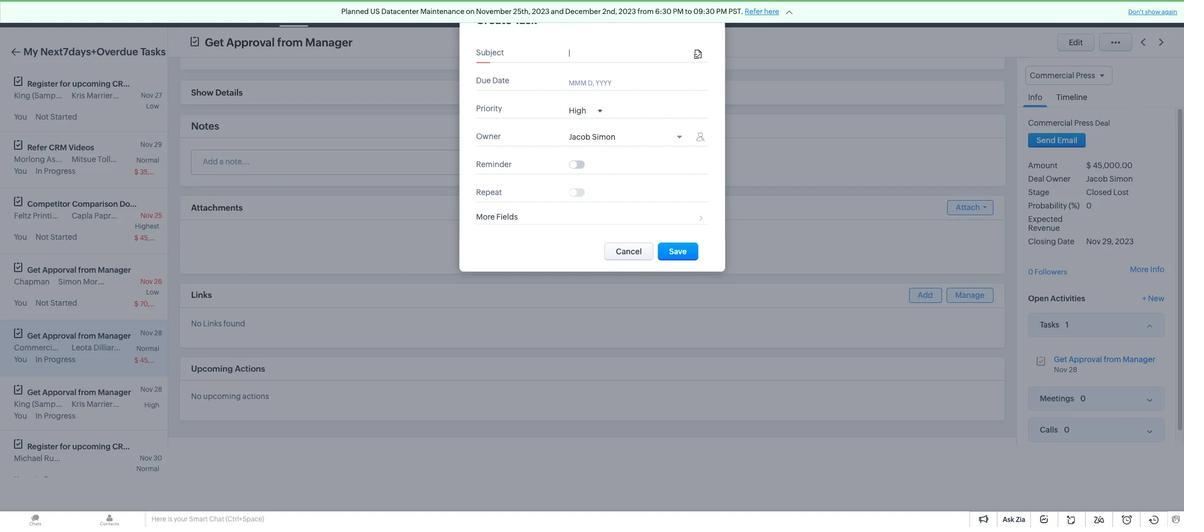Task type: describe. For each thing, give the bounding box(es) containing it.
not for printing
[[35, 233, 49, 242]]

normal for leota dilliard (sample)
[[136, 345, 159, 353]]

0 horizontal spatial owner
[[476, 132, 501, 141]]

4 you from the top
[[14, 299, 27, 307]]

subject name lookup image
[[694, 50, 702, 59]]

not started for printing
[[35, 233, 77, 242]]

purchase orders
[[665, 9, 725, 18]]

meetings
[[322, 9, 355, 18]]

comparison
[[72, 200, 118, 209]]

home link
[[54, 0, 94, 27]]

trial
[[957, 5, 972, 13]]

Add a note... field
[[192, 156, 526, 167]]

$ 70,000.00
[[134, 300, 174, 308]]

in progress for (sample)
[[35, 411, 76, 420]]

quotes
[[557, 9, 584, 18]]

ruta
[[44, 454, 61, 463]]

nov 28 for leota dilliard (sample)
[[140, 329, 162, 337]]

attachment
[[569, 243, 612, 252]]

0 vertical spatial $ 45,000.00
[[1087, 161, 1133, 170]]

from inside 'get apporval from manager nov 26'
[[78, 266, 96, 275]]

no for links
[[191, 319, 202, 328]]

previous record image
[[1141, 39, 1146, 46]]

open
[[1029, 294, 1049, 303]]

in for commercial
[[35, 355, 42, 364]]

press for commercial press deal
[[1075, 119, 1094, 128]]

don't show again
[[1129, 8, 1178, 15]]

deal owner
[[1029, 175, 1071, 183]]

again
[[1162, 8, 1178, 15]]

29,
[[1103, 237, 1114, 246]]

manager inside get approval from manager nov 28
[[1123, 355, 1156, 364]]

kris marrier (sample) for not started
[[72, 91, 147, 100]]

crm inside register for upcoming crm webinars nov 30
[[112, 442, 130, 451]]

chats image
[[0, 512, 70, 527]]

0 horizontal spatial info
[[1029, 93, 1043, 102]]

stage
[[1029, 188, 1050, 197]]

not for (sample)
[[35, 112, 49, 121]]

nov down leota dilliard (sample)
[[140, 386, 153, 394]]

(sample) inside "michael ruta (sample) normal"
[[62, 454, 95, 463]]

no for attachments
[[557, 243, 567, 252]]

dilliard
[[94, 343, 119, 352]]

register for upcoming crm webinars nov 30
[[27, 442, 167, 462]]

1 vertical spatial approval
[[42, 332, 76, 340]]

enterprise-
[[921, 5, 958, 13]]

(ctrl+space)
[[226, 515, 264, 523]]

5 you from the top
[[14, 355, 27, 364]]

more for more fields
[[476, 212, 495, 221]]

your
[[174, 515, 188, 523]]

on
[[466, 7, 475, 16]]

0 vertical spatial refer
[[745, 7, 763, 16]]

services link
[[782, 0, 831, 27]]

1 vertical spatial jacob
[[1087, 175, 1109, 183]]

sales
[[602, 9, 621, 18]]

feltz printing service
[[14, 211, 90, 220]]

1 vertical spatial deal
[[1029, 175, 1045, 183]]

3 not from the top
[[35, 299, 49, 307]]

and
[[551, 7, 564, 16]]

date for closing date
[[1058, 237, 1075, 246]]

lost
[[1114, 188, 1129, 197]]

0 for 0
[[1087, 201, 1092, 210]]

commercial press
[[14, 343, 79, 352]]

low for kris marrier (sample)
[[146, 102, 159, 110]]

get inside 'get apporval from manager nov 26'
[[27, 266, 41, 275]]

invoices
[[743, 9, 773, 18]]

smart
[[189, 515, 208, 523]]

accounts link
[[184, 0, 237, 27]]

low for simon morasca (sample)
[[146, 288, 159, 296]]

invoices link
[[734, 0, 782, 27]]

meetings link
[[313, 0, 364, 27]]

2 vertical spatial no
[[191, 392, 202, 401]]

feltz
[[14, 211, 31, 220]]

nov inside register for upcoming crm webinars nov 30
[[140, 455, 152, 462]]

nov inside 'get apporval from manager nov 26'
[[140, 278, 153, 286]]

followers
[[1035, 268, 1068, 276]]

more for more info
[[1131, 265, 1149, 274]]

nov 28 for kris marrier (sample)
[[140, 386, 162, 394]]

expected
[[1029, 215, 1063, 224]]

28 inside get approval from manager nov 28
[[1069, 365, 1078, 374]]

get down 'accounts' link
[[205, 36, 224, 48]]

commercial for commercial press
[[14, 343, 59, 352]]

6:30
[[655, 7, 672, 16]]

0 followers
[[1029, 268, 1068, 276]]

analytics
[[455, 9, 489, 18]]

+
[[1143, 294, 1147, 303]]

deals link
[[237, 0, 275, 27]]

$ for capla paprocki (sample)
[[134, 234, 139, 242]]

capla paprocki (sample)
[[72, 211, 160, 220]]

calls link
[[364, 0, 400, 27]]

fields
[[497, 212, 518, 221]]

25th,
[[513, 7, 531, 16]]

contacts
[[142, 9, 175, 18]]

highest
[[135, 223, 159, 230]]

competitor
[[27, 200, 70, 209]]

0 for 0 followers
[[1029, 268, 1034, 276]]

1 horizontal spatial 2023
[[619, 7, 636, 16]]

nov left '29'
[[140, 141, 153, 149]]

reports
[[409, 9, 437, 18]]

1 horizontal spatial owner
[[1047, 175, 1071, 183]]

0 horizontal spatial 2023
[[532, 7, 550, 16]]

webinars for in progress
[[132, 442, 167, 451]]

1 you from the top
[[14, 112, 27, 121]]

$ for leota dilliard (sample)
[[134, 357, 139, 365]]

priority
[[476, 104, 502, 113]]

get inside get approval from manager nov 28
[[1054, 355, 1068, 364]]

1 horizontal spatial jacob simon
[[1087, 175, 1134, 183]]

tasks link
[[275, 0, 313, 27]]

more info link
[[1131, 265, 1165, 274]]

upcoming for progress
[[72, 442, 111, 451]]

actions
[[235, 364, 265, 373]]

$ 45,000.00 for competitor comparison document
[[134, 234, 174, 242]]

task
[[515, 13, 537, 26]]

morlong associates
[[14, 155, 86, 164]]

maintenance
[[421, 7, 465, 16]]

orders for purchase orders
[[700, 9, 725, 18]]

nov inside competitor comparison document nov 25
[[141, 212, 153, 220]]

open activities
[[1029, 294, 1086, 303]]

services
[[791, 9, 822, 18]]

michael ruta (sample) normal
[[14, 454, 159, 473]]

projects
[[840, 9, 869, 18]]

upcoming
[[191, 364, 233, 373]]

$ up the closed
[[1087, 161, 1092, 170]]

in progress for press
[[35, 355, 76, 364]]

1 vertical spatial high
[[144, 401, 159, 409]]

from inside get approval from manager nov 28
[[1104, 355, 1122, 364]]

products link
[[497, 0, 548, 27]]

2 you from the top
[[14, 167, 27, 176]]

closing
[[1029, 237, 1057, 246]]

revenue
[[1029, 224, 1060, 233]]

morasca
[[83, 277, 114, 286]]

datacenter
[[382, 7, 419, 16]]

manage
[[956, 291, 985, 300]]

my next7days+overdue tasks
[[23, 46, 166, 58]]

associates
[[46, 155, 86, 164]]

$ for mitsue tollner (sample)
[[134, 168, 139, 176]]

next record image
[[1160, 39, 1167, 46]]

signals image
[[1045, 9, 1053, 18]]

0 horizontal spatial refer
[[27, 143, 47, 152]]

progress for press
[[44, 355, 76, 364]]

jacob inside field
[[569, 133, 591, 141]]

here
[[152, 515, 166, 523]]

1
[[1066, 320, 1069, 329]]

michael
[[14, 454, 43, 463]]

for for started
[[60, 79, 71, 88]]

normal inside "michael ruta (sample) normal"
[[136, 465, 159, 473]]

register for in
[[27, 442, 58, 451]]

4 in from the top
[[35, 475, 42, 484]]

apporval for get apporval from manager
[[42, 388, 76, 397]]

upcoming actions
[[191, 364, 265, 373]]

crm inside register for upcoming crm webinars nov 27
[[112, 79, 130, 88]]

timeline
[[1057, 93, 1088, 102]]

purchase orders link
[[656, 0, 734, 27]]

1 horizontal spatial get approval from manager
[[205, 36, 353, 48]]

here
[[765, 7, 780, 16]]

0 horizontal spatial get approval from manager
[[27, 332, 131, 340]]

projects link
[[831, 0, 878, 27]]

2nd,
[[603, 7, 617, 16]]

0 vertical spatial approval
[[226, 36, 275, 48]]

here is your smart chat (ctrl+space)
[[152, 515, 264, 523]]

1 vertical spatial tasks
[[140, 46, 166, 58]]

2 horizontal spatial 2023
[[1116, 237, 1134, 246]]

kris marrier (sample) for in progress
[[72, 400, 147, 409]]

0 horizontal spatial simon
[[58, 277, 82, 286]]

commercial for commercial press deal
[[1029, 119, 1073, 128]]

new
[[1149, 294, 1165, 303]]



Task type: locate. For each thing, give the bounding box(es) containing it.
add
[[918, 291, 933, 300]]

probability
[[1029, 201, 1068, 210]]

3 started from the top
[[50, 299, 77, 307]]

1 king (sample) from the top
[[14, 91, 64, 100]]

kris for in progress
[[72, 400, 85, 409]]

for inside register for upcoming crm webinars nov 27
[[60, 79, 71, 88]]

for for progress
[[60, 442, 71, 451]]

2 progress from the top
[[44, 355, 76, 364]]

1 vertical spatial not
[[35, 233, 49, 242]]

in down michael
[[35, 475, 42, 484]]

info
[[1029, 93, 1043, 102], [1151, 265, 1165, 274]]

for up ruta
[[60, 442, 71, 451]]

my
[[23, 46, 38, 58]]

printing
[[33, 211, 61, 220]]

1 not from the top
[[35, 112, 49, 121]]

nov left 29,
[[1087, 237, 1101, 246]]

3 not started from the top
[[35, 299, 77, 307]]

2 pm from the left
[[717, 7, 727, 16]]

sales orders link
[[593, 0, 656, 27]]

king
[[14, 91, 30, 100], [14, 400, 30, 409]]

details
[[215, 88, 243, 97]]

webinars up 27 on the left
[[132, 79, 167, 88]]

0 vertical spatial press
[[1075, 119, 1094, 128]]

0 horizontal spatial commercial
[[14, 343, 59, 352]]

2 normal from the top
[[136, 345, 159, 353]]

approval down deals
[[226, 36, 275, 48]]

you down michael
[[14, 475, 27, 484]]

2023 right the 2nd,
[[619, 7, 636, 16]]

nov inside register for upcoming crm webinars nov 27
[[141, 92, 153, 100]]

0 vertical spatial not started
[[35, 112, 77, 121]]

contacts link
[[133, 0, 184, 27]]

70,000.00
[[140, 300, 174, 308]]

0 vertical spatial started
[[50, 112, 77, 121]]

tasks right deals
[[284, 9, 304, 18]]

$ left 70,000.00
[[134, 300, 139, 308]]

None button
[[1029, 133, 1087, 148], [605, 243, 654, 261], [1029, 133, 1087, 148], [605, 243, 654, 261]]

1 vertical spatial nov 28
[[140, 386, 162, 394]]

1 vertical spatial marrier
[[87, 400, 113, 409]]

2 horizontal spatial tasks
[[1040, 320, 1060, 329]]

refer crm videos
[[27, 143, 94, 152]]

$ down leota dilliard (sample)
[[134, 357, 139, 365]]

2 vertical spatial normal
[[136, 465, 159, 473]]

more fields
[[476, 212, 518, 221]]

not up refer crm videos
[[35, 112, 49, 121]]

attachments
[[191, 203, 243, 212]]

$ for simon morasca (sample)
[[134, 300, 139, 308]]

tollner
[[98, 155, 122, 164]]

you down chapman
[[14, 299, 27, 307]]

2 register from the top
[[27, 442, 58, 451]]

morlong
[[14, 155, 45, 164]]

progress down get apporval from manager
[[44, 411, 76, 420]]

1 king from the top
[[14, 91, 30, 100]]

get approval from manager link
[[1054, 355, 1156, 364]]

started for printing
[[50, 233, 77, 242]]

no left found
[[191, 319, 202, 328]]

started down feltz printing service
[[50, 233, 77, 242]]

king (sample) for not
[[14, 91, 64, 100]]

2 nov 28 from the top
[[140, 386, 162, 394]]

ask zia
[[1003, 516, 1026, 524]]

28 for leota dilliard (sample)
[[154, 329, 162, 337]]

crm down my next7days+overdue tasks
[[112, 79, 130, 88]]

2 in from the top
[[35, 355, 42, 364]]

contacts image
[[74, 512, 145, 527]]

0 vertical spatial apporval
[[42, 266, 76, 275]]

get up chapman
[[27, 266, 41, 275]]

2 started from the top
[[50, 233, 77, 242]]

normal right dilliard
[[136, 345, 159, 353]]

2 marrier from the top
[[87, 400, 113, 409]]

1 horizontal spatial tasks
[[284, 9, 304, 18]]

1 vertical spatial $ 45,000.00
[[134, 234, 174, 242]]

get approval from manager down tasks link
[[205, 36, 353, 48]]

MMM d, yyyy text field
[[569, 78, 631, 87]]

0 vertical spatial upcoming
[[72, 79, 111, 88]]

2 horizontal spatial simon
[[1110, 175, 1134, 183]]

1 horizontal spatial simon
[[592, 133, 616, 141]]

leads
[[103, 9, 124, 18]]

0 vertical spatial owner
[[476, 132, 501, 141]]

0 vertical spatial nov 28
[[140, 329, 162, 337]]

in down the morlong
[[35, 167, 42, 176]]

0 vertical spatial not
[[35, 112, 49, 121]]

1 low from the top
[[146, 102, 159, 110]]

orders inside sales orders link
[[622, 9, 647, 18]]

1 register from the top
[[27, 79, 58, 88]]

upcoming for started
[[72, 79, 111, 88]]

nov left 26 in the bottom left of the page
[[140, 278, 153, 286]]

upcoming up "michael ruta (sample) normal"
[[72, 442, 111, 451]]

1 vertical spatial not started
[[35, 233, 77, 242]]

not down 'printing'
[[35, 233, 49, 242]]

links
[[191, 290, 212, 300], [203, 319, 222, 328]]

apporval
[[42, 266, 76, 275], [42, 388, 76, 397]]

in up michael
[[35, 411, 42, 420]]

register for upcoming crm webinars nov 27
[[27, 79, 167, 100]]

due date
[[476, 76, 510, 85]]

0 horizontal spatial pm
[[673, 7, 684, 16]]

1 vertical spatial jacob simon
[[1087, 175, 1134, 183]]

upcoming inside register for upcoming crm webinars nov 30
[[72, 442, 111, 451]]

manage link
[[947, 288, 994, 303]]

2 vertical spatial not started
[[35, 299, 77, 307]]

$ 45,000.00 down highest
[[134, 234, 174, 242]]

tasks
[[284, 9, 304, 18], [140, 46, 166, 58], [1040, 320, 1060, 329]]

king (sample) for in
[[14, 400, 64, 409]]

6 you from the top
[[14, 411, 27, 420]]

nov left 27 on the left
[[141, 92, 153, 100]]

3 in from the top
[[35, 411, 42, 420]]

for down next7days+overdue
[[60, 79, 71, 88]]

0 vertical spatial register
[[27, 79, 58, 88]]

4 progress from the top
[[44, 475, 76, 484]]

signals element
[[1038, 0, 1059, 27]]

1 progress from the top
[[44, 167, 76, 176]]

normal for mitsue tollner (sample)
[[136, 157, 159, 164]]

normal up the $ 35,000.00 at the top left of page
[[136, 157, 159, 164]]

0 horizontal spatial approval
[[42, 332, 76, 340]]

1 kris marrier (sample) from the top
[[72, 91, 147, 100]]

nov up highest
[[141, 212, 153, 220]]

low up $ 70,000.00
[[146, 288, 159, 296]]

1 kris from the top
[[72, 91, 85, 100]]

progress down "commercial press" on the bottom left of the page
[[44, 355, 76, 364]]

not started
[[35, 112, 77, 121], [35, 233, 77, 242], [35, 299, 77, 307]]

1 vertical spatial webinars
[[132, 442, 167, 451]]

kris
[[72, 91, 85, 100], [72, 400, 85, 409]]

2 vertical spatial 28
[[154, 386, 162, 394]]

jacob simon inside field
[[569, 133, 616, 141]]

1 vertical spatial commercial
[[14, 343, 59, 352]]

date right due
[[493, 76, 510, 85]]

high inside high field
[[569, 106, 587, 115]]

kris marrier (sample) down get apporval from manager
[[72, 400, 147, 409]]

0 horizontal spatial 0
[[1029, 268, 1034, 276]]

webinars inside register for upcoming crm webinars nov 30
[[132, 442, 167, 451]]

more left fields
[[476, 212, 495, 221]]

manager inside 'get apporval from manager nov 26'
[[98, 266, 131, 275]]

1 in progress from the top
[[35, 167, 76, 176]]

king for get apporval from manager
[[14, 400, 30, 409]]

2023
[[532, 7, 550, 16], [619, 7, 636, 16], [1116, 237, 1134, 246]]

orders inside the purchase orders link
[[700, 9, 725, 18]]

tasks down contacts link
[[140, 46, 166, 58]]

leota
[[72, 343, 92, 352]]

nov down $ 70,000.00
[[140, 329, 153, 337]]

1 started from the top
[[50, 112, 77, 121]]

webinars for not started
[[132, 79, 167, 88]]

videos
[[69, 143, 94, 152]]

kris marrier (sample)
[[72, 91, 147, 100], [72, 400, 147, 409]]

crm left the home "link"
[[27, 8, 50, 20]]

deals
[[246, 9, 266, 18]]

search element
[[1015, 0, 1038, 27]]

in progress down "commercial press" on the bottom left of the page
[[35, 355, 76, 364]]

3 in progress from the top
[[35, 411, 76, 420]]

in down "commercial press" on the bottom left of the page
[[35, 355, 42, 364]]

1 horizontal spatial high
[[569, 106, 587, 115]]

2 vertical spatial upcoming
[[72, 442, 111, 451]]

king down my
[[14, 91, 30, 100]]

crm link
[[9, 8, 50, 20]]

0 vertical spatial more
[[476, 212, 495, 221]]

accounts
[[193, 9, 228, 18]]

0 vertical spatial commercial
[[1029, 119, 1073, 128]]

1 vertical spatial owner
[[1047, 175, 1071, 183]]

upgrade
[[930, 14, 962, 22]]

pm left pst.
[[717, 7, 727, 16]]

1 vertical spatial get approval from manager
[[27, 332, 131, 340]]

1 for from the top
[[60, 79, 71, 88]]

1 apporval from the top
[[42, 266, 76, 275]]

info link
[[1023, 85, 1049, 107]]

low
[[146, 102, 159, 110], [146, 288, 159, 296]]

date for due date
[[493, 76, 510, 85]]

2 kris marrier (sample) from the top
[[72, 400, 147, 409]]

1 horizontal spatial press
[[1075, 119, 1094, 128]]

marrier down my next7days+overdue tasks
[[87, 91, 113, 100]]

0 horizontal spatial tasks
[[140, 46, 166, 58]]

probability (%)
[[1029, 201, 1080, 210]]

create
[[476, 13, 512, 26]]

1 normal from the top
[[136, 157, 159, 164]]

purchase
[[665, 9, 699, 18]]

1 vertical spatial upcoming
[[203, 392, 241, 401]]

get down "commercial press" on the bottom left of the page
[[27, 388, 41, 397]]

1 vertical spatial date
[[1058, 237, 1075, 246]]

$ 45,000.00 for get approval from manager
[[134, 357, 174, 365]]

1 vertical spatial started
[[50, 233, 77, 242]]

$ down highest
[[134, 234, 139, 242]]

0 vertical spatial king
[[14, 91, 30, 100]]

0 vertical spatial links
[[191, 290, 212, 300]]

2 vertical spatial approval
[[1069, 355, 1103, 364]]

you up michael
[[14, 411, 27, 420]]

45,000.00 for competitor comparison document
[[140, 234, 174, 242]]

1 orders from the left
[[622, 9, 647, 18]]

show details
[[191, 88, 243, 97]]

progress down ruta
[[44, 475, 76, 484]]

0 vertical spatial jacob
[[569, 133, 591, 141]]

$ left 35,000.00
[[134, 168, 139, 176]]

1 not started from the top
[[35, 112, 77, 121]]

for inside register for upcoming crm webinars nov 30
[[60, 442, 71, 451]]

1 vertical spatial links
[[203, 319, 222, 328]]

register inside register for upcoming crm webinars nov 27
[[27, 79, 58, 88]]

approval inside get approval from manager nov 28
[[1069, 355, 1103, 364]]

kris for not started
[[72, 91, 85, 100]]

kris down get apporval from manager
[[72, 400, 85, 409]]

no links found
[[191, 319, 245, 328]]

progress for (sample)
[[44, 411, 76, 420]]

no down upcoming
[[191, 392, 202, 401]]

2 kris from the top
[[72, 400, 85, 409]]

3 progress from the top
[[44, 411, 76, 420]]

45,000.00
[[1093, 161, 1133, 170], [140, 234, 174, 242], [140, 357, 174, 365]]

3 you from the top
[[14, 233, 27, 242]]

2023 right 29,
[[1116, 237, 1134, 246]]

2 low from the top
[[146, 288, 159, 296]]

get up "commercial press" on the bottom left of the page
[[27, 332, 41, 340]]

apporval inside 'get apporval from manager nov 26'
[[42, 266, 76, 275]]

not started down chapman
[[35, 299, 77, 307]]

None text field
[[569, 49, 692, 58]]

started for (sample)
[[50, 112, 77, 121]]

0 vertical spatial high
[[569, 106, 587, 115]]

upcoming down next7days+overdue
[[72, 79, 111, 88]]

orders for sales orders
[[622, 9, 647, 18]]

0 vertical spatial 28
[[154, 329, 162, 337]]

2 vertical spatial started
[[50, 299, 77, 307]]

attach
[[956, 203, 981, 212]]

1 horizontal spatial approval
[[226, 36, 275, 48]]

simon up lost
[[1110, 175, 1134, 183]]

repeat
[[476, 188, 502, 197]]

2 king (sample) from the top
[[14, 400, 64, 409]]

1 vertical spatial 0
[[1029, 268, 1034, 276]]

edit
[[1069, 38, 1084, 47]]

1 vertical spatial normal
[[136, 345, 159, 353]]

0 horizontal spatial more
[[476, 212, 495, 221]]

0 vertical spatial deal
[[1096, 119, 1111, 128]]

zia
[[1016, 516, 1026, 524]]

None submit
[[658, 243, 698, 261]]

45,000.00 down leota dilliard (sample)
[[140, 357, 174, 365]]

1 vertical spatial more
[[1131, 265, 1149, 274]]

marrier for in progress
[[87, 400, 113, 409]]

king up michael
[[14, 400, 30, 409]]

2 orders from the left
[[700, 9, 725, 18]]

nov inside get approval from manager nov 28
[[1054, 365, 1068, 374]]

jacob simon up closed lost
[[1087, 175, 1134, 183]]

marrier down get apporval from manager
[[87, 400, 113, 409]]

not started up refer crm videos
[[35, 112, 77, 121]]

2 vertical spatial $ 45,000.00
[[134, 357, 174, 365]]

2023 left and
[[532, 7, 550, 16]]

low down 27 on the left
[[146, 102, 159, 110]]

1 vertical spatial king
[[14, 400, 30, 409]]

closing date
[[1029, 237, 1075, 246]]

commercial down info link on the right top
[[1029, 119, 1073, 128]]

2 in progress from the top
[[35, 355, 76, 364]]

king (sample) down get apporval from manager
[[14, 400, 64, 409]]

1 vertical spatial kris marrier (sample)
[[72, 400, 147, 409]]

commercial press link
[[1029, 119, 1094, 128]]

register
[[27, 79, 58, 88], [27, 442, 58, 451]]

press for commercial press
[[60, 343, 79, 352]]

4 in progress from the top
[[35, 475, 76, 484]]

1 vertical spatial king (sample)
[[14, 400, 64, 409]]

(%)
[[1069, 201, 1080, 210]]

jacob up the closed
[[1087, 175, 1109, 183]]

not started for (sample)
[[35, 112, 77, 121]]

kris down next7days+overdue
[[72, 91, 85, 100]]

more up +
[[1131, 265, 1149, 274]]

in for king
[[35, 411, 42, 420]]

1 vertical spatial info
[[1151, 265, 1165, 274]]

1 vertical spatial 45,000.00
[[140, 234, 174, 242]]

nov 28
[[140, 329, 162, 337], [140, 386, 162, 394]]

1 vertical spatial low
[[146, 288, 159, 296]]

in progress for associates
[[35, 167, 76, 176]]

refer right pst.
[[745, 7, 763, 16]]

register down my
[[27, 79, 58, 88]]

0 vertical spatial get approval from manager
[[205, 36, 353, 48]]

2 apporval from the top
[[42, 388, 76, 397]]

nov left 30
[[140, 455, 152, 462]]

High field
[[569, 105, 602, 115]]

2 not from the top
[[35, 233, 49, 242]]

0 horizontal spatial press
[[60, 343, 79, 352]]

no upcoming actions
[[191, 392, 269, 401]]

45,000.00 for get approval from manager
[[140, 357, 174, 365]]

0 vertical spatial king (sample)
[[14, 91, 64, 100]]

refer
[[745, 7, 763, 16], [27, 143, 47, 152]]

crm up associates
[[49, 143, 67, 152]]

28 for kris marrier (sample)
[[154, 386, 162, 394]]

register inside register for upcoming crm webinars nov 30
[[27, 442, 58, 451]]

get apporval from manager
[[27, 388, 131, 397]]

high up 30
[[144, 401, 159, 409]]

planned us datacenter maintenance on november 25th, 2023 and december 2nd, 2023 from 6:30 pm to 09:30 pm pst. refer here
[[341, 7, 780, 16]]

0 horizontal spatial date
[[493, 76, 510, 85]]

for
[[60, 79, 71, 88], [60, 442, 71, 451]]

info up commercial press link
[[1029, 93, 1043, 102]]

0 vertical spatial kris marrier (sample)
[[72, 91, 147, 100]]

0 vertical spatial 0
[[1087, 201, 1092, 210]]

1 nov 28 from the top
[[140, 329, 162, 337]]

deal up stage
[[1029, 175, 1045, 183]]

0 vertical spatial webinars
[[132, 79, 167, 88]]

last
[[499, 122, 513, 130]]

45,000.00 down highest
[[140, 234, 174, 242]]

$ 45,000.00 up closed lost
[[1087, 161, 1133, 170]]

1 horizontal spatial info
[[1151, 265, 1165, 274]]

search image
[[1022, 9, 1032, 18]]

0 vertical spatial jacob simon
[[569, 133, 616, 141]]

0 vertical spatial 45,000.00
[[1093, 161, 1133, 170]]

apporval up chapman
[[42, 266, 76, 275]]

0 horizontal spatial orders
[[622, 9, 647, 18]]

commercial left leota
[[14, 343, 59, 352]]

2 for from the top
[[60, 442, 71, 451]]

owner down recent
[[476, 132, 501, 141]]

1 in from the top
[[35, 167, 42, 176]]

actions
[[243, 392, 269, 401]]

0 vertical spatial normal
[[136, 157, 159, 164]]

normal down 30
[[136, 465, 159, 473]]

in progress down ruta
[[35, 475, 76, 484]]

register for not
[[27, 79, 58, 88]]

mitsue tollner (sample)
[[72, 155, 156, 164]]

orders
[[622, 9, 647, 18], [700, 9, 725, 18]]

capla
[[72, 211, 93, 220]]

ask
[[1003, 516, 1015, 524]]

1 vertical spatial press
[[60, 343, 79, 352]]

1 webinars from the top
[[132, 79, 167, 88]]

0 vertical spatial kris
[[72, 91, 85, 100]]

king for register for upcoming crm webinars
[[14, 91, 30, 100]]

products
[[506, 9, 539, 18]]

competitor comparison document nov 25
[[27, 200, 162, 220]]

1 horizontal spatial 0
[[1087, 201, 1092, 210]]

webinars inside register for upcoming crm webinars nov 27
[[132, 79, 167, 88]]

links left found
[[203, 319, 222, 328]]

2 vertical spatial tasks
[[1040, 320, 1060, 329]]

document
[[120, 200, 159, 209]]

pm
[[673, 7, 684, 16], [717, 7, 727, 16]]

in progress down get apporval from manager
[[35, 411, 76, 420]]

orders right the sales
[[622, 9, 647, 18]]

Jacob Simon field
[[569, 133, 687, 143]]

0 vertical spatial info
[[1029, 93, 1043, 102]]

27
[[155, 92, 162, 100]]

in
[[35, 167, 42, 176], [35, 355, 42, 364], [35, 411, 42, 420], [35, 475, 42, 484]]

apporval for get apporval from manager nov 26
[[42, 266, 76, 275]]

1 pm from the left
[[673, 7, 684, 16]]

pm left to
[[673, 7, 684, 16]]

2 king from the top
[[14, 400, 30, 409]]

simon morasca (sample)
[[58, 277, 148, 286]]

progress down associates
[[44, 167, 76, 176]]

1 vertical spatial register
[[27, 442, 58, 451]]

2 not started from the top
[[35, 233, 77, 242]]

2 vertical spatial simon
[[58, 277, 82, 286]]

king (sample) down my
[[14, 91, 64, 100]]

2 webinars from the top
[[132, 442, 167, 451]]

0 vertical spatial for
[[60, 79, 71, 88]]

no
[[557, 243, 567, 252], [191, 319, 202, 328], [191, 392, 202, 401]]

webinars
[[132, 79, 167, 88], [132, 442, 167, 451]]

get approval from manager up leota
[[27, 332, 131, 340]]

in progress down "morlong associates" at the top left
[[35, 167, 76, 176]]

1 vertical spatial for
[[60, 442, 71, 451]]

deal inside commercial press deal
[[1096, 119, 1111, 128]]

2 horizontal spatial approval
[[1069, 355, 1103, 364]]

owner down amount
[[1047, 175, 1071, 183]]

marrier for not started
[[87, 91, 113, 100]]

0 left followers
[[1029, 268, 1034, 276]]

simon inside field
[[592, 133, 616, 141]]

kris marrier (sample) down my next7days+overdue tasks
[[72, 91, 147, 100]]

1 horizontal spatial orders
[[700, 9, 725, 18]]

0 vertical spatial no
[[557, 243, 567, 252]]

progress for associates
[[44, 167, 76, 176]]

orders left pst.
[[700, 9, 725, 18]]

register up ruta
[[27, 442, 58, 451]]

7 you from the top
[[14, 475, 27, 484]]

jacob simon down high field
[[569, 133, 616, 141]]

nov 29, 2023
[[1087, 237, 1134, 246]]

upcoming inside register for upcoming crm webinars nov 27
[[72, 79, 111, 88]]

1 vertical spatial apporval
[[42, 388, 76, 397]]

$ 45,000.00 down leota dilliard (sample)
[[134, 357, 174, 365]]

calls
[[373, 9, 391, 18]]

not down chapman
[[35, 299, 49, 307]]

0 vertical spatial tasks
[[284, 9, 304, 18]]

2 vertical spatial not
[[35, 299, 49, 307]]

0 vertical spatial marrier
[[87, 91, 113, 100]]

0 vertical spatial date
[[493, 76, 510, 85]]

45,000.00 up closed lost
[[1093, 161, 1133, 170]]

3 normal from the top
[[136, 465, 159, 473]]

1 marrier from the top
[[87, 91, 113, 100]]

30
[[153, 455, 162, 462]]

in for morlong
[[35, 167, 42, 176]]



Task type: vqa. For each thing, say whether or not it's contained in the screenshot.


